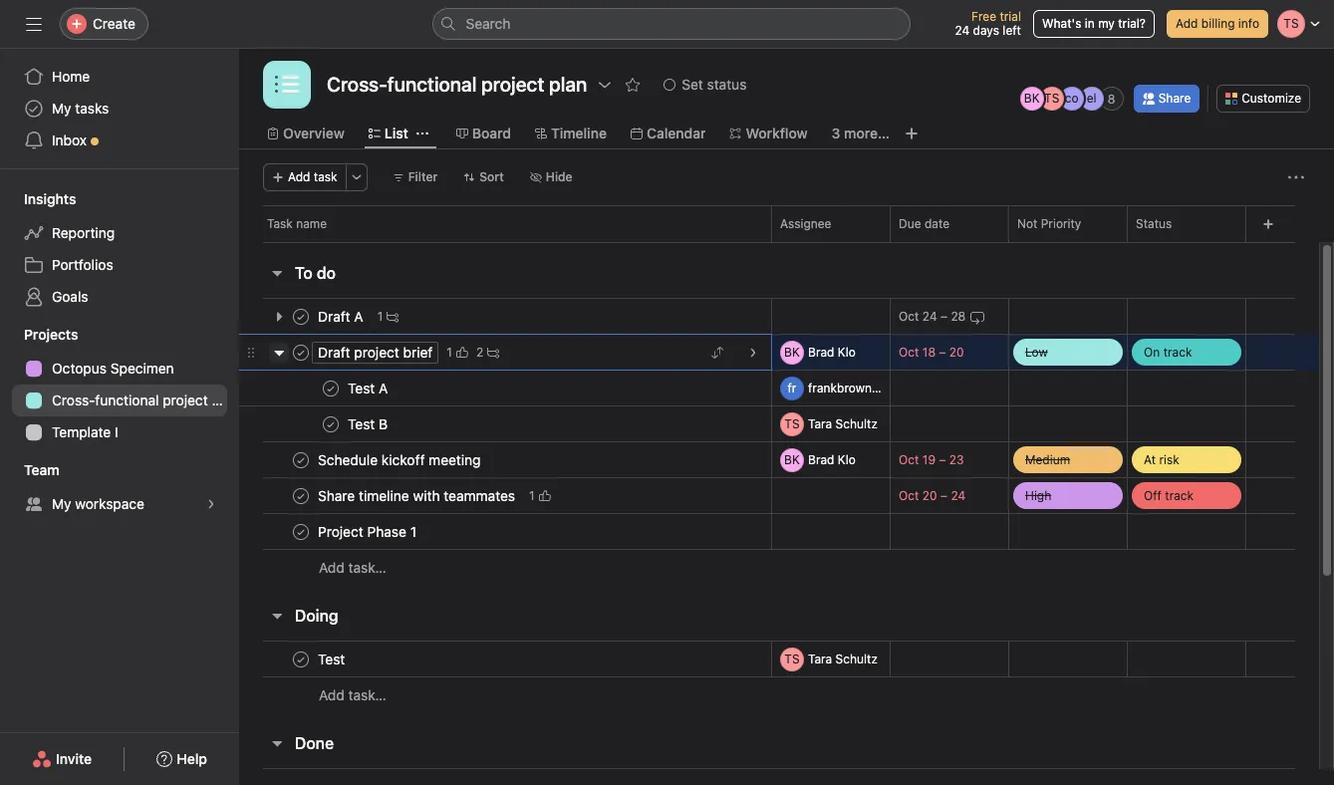 Task type: describe. For each thing, give the bounding box(es) containing it.
inbox link
[[12, 125, 227, 156]]

my workspace
[[52, 495, 144, 512]]

3 more… button
[[832, 123, 890, 145]]

add billing info button
[[1167, 10, 1269, 38]]

co
[[1065, 91, 1079, 106]]

cross- for cross-functional project plan
[[327, 73, 388, 96]]

hide
[[546, 169, 573, 184]]

Share timeline with teammates text field
[[314, 486, 521, 506]]

inbox
[[52, 132, 87, 149]]

2
[[476, 344, 484, 359]]

search button
[[432, 8, 911, 40]]

template
[[52, 424, 111, 441]]

team
[[24, 461, 59, 478]]

repeats image
[[970, 308, 986, 324]]

0 horizontal spatial more actions image
[[350, 171, 362, 183]]

reporting link
[[12, 217, 227, 249]]

completed image for share timeline with teammates text box
[[289, 484, 313, 508]]

2 vertical spatial 24
[[951, 488, 966, 503]]

add task… for add task… button in the header doing tree grid
[[319, 687, 387, 704]]

tab actions image
[[416, 128, 428, 140]]

completed checkbox inside the test b cell
[[319, 412, 343, 436]]

— for 1st — dropdown button from right
[[1140, 382, 1149, 394]]

add to starred image
[[625, 77, 641, 93]]

due
[[899, 216, 922, 231]]

due date
[[899, 216, 950, 231]]

more…
[[844, 125, 890, 142]]

header doing tree grid
[[239, 641, 1320, 714]]

draft a cell
[[239, 298, 772, 335]]

Draft A text field
[[314, 306, 369, 326]]

header to do tree grid
[[239, 298, 1320, 586]]

tara for the test b cell
[[808, 416, 832, 431]]

move tasks between sections image
[[712, 346, 724, 358]]

my workspace link
[[12, 488, 227, 520]]

fr row
[[239, 370, 1320, 407]]

status
[[707, 76, 747, 93]]

3 more…
[[832, 125, 890, 142]]

oct 20 – 24
[[899, 488, 966, 503]]

2 button
[[472, 342, 503, 362]]

2 add task… row from the top
[[239, 677, 1320, 714]]

insights button
[[0, 189, 76, 209]]

1 button inside draft project brief cell
[[443, 342, 472, 362]]

free
[[972, 9, 997, 24]]

24 inside row
[[923, 309, 938, 324]]

bk for oct 18 – 20
[[785, 344, 800, 359]]

template i
[[52, 424, 118, 441]]

add for add task… button in the header doing tree grid
[[319, 687, 345, 704]]

task
[[267, 216, 293, 231]]

octopus specimen
[[52, 360, 174, 377]]

projects element
[[0, 317, 239, 453]]

off
[[1144, 488, 1162, 503]]

add task button
[[263, 163, 347, 191]]

share
[[1159, 91, 1191, 106]]

help button
[[144, 742, 220, 777]]

tasks
[[75, 100, 109, 117]]

assignee
[[780, 216, 832, 231]]

completed image inside project phase 1 cell
[[289, 520, 313, 544]]

invite
[[56, 751, 92, 767]]

at risk
[[1144, 452, 1180, 467]]

on
[[1144, 344, 1160, 359]]

filter
[[408, 169, 438, 184]]

billing
[[1202, 16, 1235, 31]]

share button
[[1134, 85, 1200, 113]]

workspace
[[75, 495, 144, 512]]

track for on track
[[1164, 344, 1193, 359]]

doing button
[[295, 598, 338, 634]]

overview
[[283, 125, 345, 142]]

Test B text field
[[344, 414, 394, 434]]

Schedule kickoff meeting text field
[[314, 450, 487, 470]]

oct for oct 24 – 28
[[899, 309, 919, 324]]

cross-functional project plan link
[[12, 385, 239, 417]]

test a cell
[[239, 370, 772, 407]]

priority
[[1041, 216, 1082, 231]]

not priority
[[1018, 216, 1082, 231]]

1 horizontal spatial 20
[[950, 345, 964, 360]]

add for 1st add task… button
[[319, 559, 345, 576]]

insights
[[24, 190, 76, 207]]

trial?
[[1119, 16, 1146, 31]]

completed checkbox for schedule kickoff meeting text field
[[289, 448, 313, 472]]

search
[[466, 15, 511, 32]]

brad for oct 19 – 23
[[808, 452, 835, 467]]

done button
[[295, 726, 334, 761]]

doing
[[295, 607, 338, 625]]

add billing info
[[1176, 16, 1260, 31]]

my tasks
[[52, 100, 109, 117]]

show options image
[[597, 77, 613, 93]]

Test text field
[[314, 649, 351, 669]]

cross-functional project plan
[[52, 392, 239, 409]]

add for the add billing info 'button'
[[1176, 16, 1198, 31]]

name
[[296, 216, 327, 231]]

list link
[[369, 123, 408, 145]]

task… for 1st add task… button
[[348, 559, 387, 576]]

portfolios
[[52, 256, 113, 273]]

see details, my workspace image
[[205, 498, 217, 510]]

calendar
[[647, 125, 706, 142]]

teams element
[[0, 453, 239, 524]]

schultz for the test b cell
[[836, 416, 878, 431]]

project phase 1 cell
[[239, 513, 772, 550]]

cross-functional project plan
[[327, 73, 587, 96]]

goals
[[52, 288, 88, 305]]

1 button inside share timeline with teammates cell
[[525, 486, 555, 506]]

schultz for test cell
[[836, 651, 878, 666]]

completed checkbox for share timeline with teammates text box
[[289, 484, 313, 508]]

0 vertical spatial ts
[[1045, 91, 1060, 106]]

filter button
[[383, 163, 447, 191]]

collapse task list for this section image for doing
[[269, 608, 285, 624]]

add task… button inside header doing tree grid
[[319, 685, 387, 707]]

add task… for 1st add task… button
[[319, 559, 387, 576]]

board link
[[456, 123, 511, 145]]

completed checkbox inside draft project brief cell
[[289, 340, 313, 364]]

not
[[1018, 216, 1038, 231]]

1 subtask image
[[387, 310, 399, 322]]

completed checkbox inside test a cell
[[319, 376, 343, 400]]

set status button
[[655, 71, 756, 99]]

test cell
[[239, 641, 772, 678]]

octopus
[[52, 360, 107, 377]]

– for 20
[[939, 345, 946, 360]]

completed image for fr
[[319, 376, 343, 400]]

oct for oct 19 – 23
[[899, 453, 919, 467]]

details image
[[748, 346, 760, 358]]

at risk button
[[1128, 443, 1246, 477]]

share timeline with teammates cell
[[239, 477, 772, 514]]

brad klo for oct 18 – 20
[[808, 344, 856, 359]]

8
[[1108, 91, 1116, 106]]

to do
[[295, 264, 336, 282]]

board
[[472, 125, 511, 142]]

tara schultz for test cell
[[808, 651, 878, 666]]

Draft project brief text field
[[314, 342, 439, 362]]

low
[[1026, 344, 1048, 359]]

collapse task list for this section image for to do
[[269, 265, 285, 281]]

1 horizontal spatial more actions image
[[1289, 169, 1305, 185]]



Task type: locate. For each thing, give the bounding box(es) containing it.
oct down oct 19 – 23
[[899, 488, 919, 503]]

2 tara from the top
[[808, 651, 832, 666]]

2 completed checkbox from the top
[[289, 448, 313, 472]]

add task… down project phase 1 text field at the left bottom of the page
[[319, 559, 387, 576]]

collapse task list for this section image
[[269, 265, 285, 281], [269, 608, 285, 624], [269, 736, 285, 752]]

2 — button from the left
[[1128, 370, 1246, 406]]

create button
[[60, 8, 148, 40]]

bk down fr
[[785, 452, 800, 467]]

schultz inside header to do "tree grid"
[[836, 416, 878, 431]]

0 horizontal spatial 1 button
[[443, 342, 472, 362]]

task
[[314, 169, 338, 184]]

add task… button down project phase 1 text field at the left bottom of the page
[[319, 557, 387, 579]]

oct up oct 18 – 20
[[899, 309, 919, 324]]

cross- down octopus
[[52, 392, 95, 409]]

24 left 28
[[923, 309, 938, 324]]

project
[[163, 392, 208, 409]]

2 my from the top
[[52, 495, 71, 512]]

2 klo from the top
[[838, 452, 856, 467]]

bk for oct 19 – 23
[[785, 452, 800, 467]]

completed checkbox inside project phase 1 cell
[[289, 520, 313, 544]]

tara schultz for the test b cell
[[808, 416, 878, 431]]

2 vertical spatial completed image
[[289, 520, 313, 544]]

1 inside share timeline with teammates cell
[[529, 488, 535, 503]]

1 tara from the top
[[808, 416, 832, 431]]

1 collapse task list for this section image from the top
[[269, 265, 285, 281]]

add inside header doing tree grid
[[319, 687, 345, 704]]

oct left 19
[[899, 453, 919, 467]]

0 vertical spatial tara
[[808, 416, 832, 431]]

0 vertical spatial 20
[[950, 345, 964, 360]]

1 tara schultz from the top
[[808, 416, 878, 431]]

track right the on
[[1164, 344, 1193, 359]]

1 vertical spatial ts
[[785, 416, 800, 431]]

row containing task name
[[239, 205, 1335, 242]]

my left tasks
[[52, 100, 71, 117]]

0 vertical spatial functional
[[387, 73, 477, 96]]

home link
[[12, 61, 227, 93]]

more actions image down customize
[[1289, 169, 1305, 185]]

add field image
[[1263, 218, 1275, 230]]

– for 24
[[941, 488, 948, 503]]

4 completed image from the top
[[289, 484, 313, 508]]

1 vertical spatial 1 button
[[525, 486, 555, 506]]

0 vertical spatial 1 button
[[443, 342, 472, 362]]

completed image right see details, my workspace icon
[[289, 484, 313, 508]]

tara for test cell
[[808, 651, 832, 666]]

completed image right collapse subtask list for the task draft project brief icon
[[289, 340, 313, 364]]

track right off
[[1165, 488, 1194, 503]]

cross- inside projects element
[[52, 392, 95, 409]]

oct 24 – 28
[[899, 309, 966, 324]]

1 inside draft project brief cell
[[447, 344, 452, 359]]

completed image inside share timeline with teammates cell
[[289, 484, 313, 508]]

my inside teams element
[[52, 495, 71, 512]]

plan
[[212, 392, 239, 409]]

0 horizontal spatial 1
[[447, 344, 452, 359]]

bk inside row
[[785, 452, 800, 467]]

0 vertical spatial collapse task list for this section image
[[269, 265, 285, 281]]

projects button
[[0, 325, 78, 345]]

0 vertical spatial cross-
[[327, 73, 388, 96]]

sort button
[[455, 163, 513, 191]]

3 oct from the top
[[899, 453, 919, 467]]

1 vertical spatial task…
[[348, 687, 387, 704]]

0 vertical spatial 24
[[955, 23, 970, 38]]

add a task to this section image
[[348, 608, 364, 624]]

1 vertical spatial collapse task list for this section image
[[269, 608, 285, 624]]

my tasks link
[[12, 93, 227, 125]]

task… inside header to do "tree grid"
[[348, 559, 387, 576]]

1 for "1" button in the draft project brief cell
[[447, 344, 452, 359]]

add inside 'button'
[[1176, 16, 1198, 31]]

task… down test text box
[[348, 687, 387, 704]]

collapse task list for this section image left doing
[[269, 608, 285, 624]]

1 add task… row from the top
[[239, 549, 1320, 586]]

1 horizontal spatial cross-
[[327, 73, 388, 96]]

0 vertical spatial task…
[[348, 559, 387, 576]]

1 add task… button from the top
[[319, 557, 387, 579]]

template i link
[[12, 417, 227, 449]]

klo for oct 19
[[838, 452, 856, 467]]

— button down the on track "popup button"
[[1128, 370, 1246, 406]]

oct left 18 on the top right of page
[[899, 345, 919, 360]]

tara schultz inside header doing tree grid
[[808, 651, 878, 666]]

tara
[[808, 416, 832, 431], [808, 651, 832, 666]]

–
[[941, 309, 948, 324], [939, 345, 946, 360], [939, 453, 946, 467], [941, 488, 948, 503]]

completed checkbox inside schedule kickoff meeting cell
[[289, 448, 313, 472]]

brad inside row
[[808, 452, 835, 467]]

1 brad from the top
[[808, 344, 835, 359]]

0 horizontal spatial functional
[[95, 392, 159, 409]]

1 button
[[443, 342, 472, 362], [525, 486, 555, 506]]

24 left days on the top right of the page
[[955, 23, 970, 38]]

risk
[[1160, 452, 1180, 467]]

20 right 18 on the top right of page
[[950, 345, 964, 360]]

cross- up list link
[[327, 73, 388, 96]]

24 inside free trial 24 days left
[[955, 23, 970, 38]]

status
[[1136, 216, 1172, 231]]

add task… button down test text box
[[319, 685, 387, 707]]

bk left 'co'
[[1024, 91, 1040, 106]]

1 brad klo from the top
[[808, 344, 856, 359]]

high
[[1026, 488, 1052, 503]]

completed image left test b 'text field'
[[319, 412, 343, 436]]

trial
[[1000, 9, 1022, 24]]

0 vertical spatial add task… row
[[239, 549, 1320, 586]]

2 add task… from the top
[[319, 687, 387, 704]]

cross-
[[327, 73, 388, 96], [52, 392, 95, 409]]

brad klo inside row
[[808, 452, 856, 467]]

high button
[[1010, 478, 1127, 513]]

klo for oct 18
[[838, 344, 856, 359]]

completed checkbox inside draft a cell
[[289, 304, 313, 328]]

timeline
[[551, 125, 607, 142]]

more actions image right task
[[350, 171, 362, 183]]

1 down schedule kickoff meeting cell in the bottom of the page
[[529, 488, 535, 503]]

add
[[1176, 16, 1198, 31], [288, 169, 310, 184], [319, 559, 345, 576], [319, 687, 345, 704]]

sort
[[480, 169, 504, 184]]

home
[[52, 68, 90, 85]]

task name
[[267, 216, 327, 231]]

functional
[[387, 73, 477, 96], [95, 392, 159, 409]]

1 button up project phase 1 cell
[[525, 486, 555, 506]]

invite button
[[19, 742, 105, 777]]

Completed checkbox
[[289, 340, 313, 364], [319, 376, 343, 400], [319, 412, 343, 436], [289, 520, 313, 544]]

0 horizontal spatial — button
[[1010, 370, 1127, 406]]

insights element
[[0, 181, 239, 317]]

2 completed image from the top
[[289, 340, 313, 364]]

add tab image
[[904, 126, 920, 142]]

tara schultz inside header to do "tree grid"
[[808, 416, 878, 431]]

set status
[[682, 76, 747, 93]]

1 my from the top
[[52, 100, 71, 117]]

add inside "button"
[[288, 169, 310, 184]]

— button down low dropdown button
[[1010, 370, 1127, 406]]

list image
[[275, 73, 299, 97]]

2 task… from the top
[[348, 687, 387, 704]]

0 vertical spatial brad klo
[[808, 344, 856, 359]]

0 vertical spatial klo
[[838, 344, 856, 359]]

1 vertical spatial 20
[[923, 488, 938, 503]]

brad klo up fr button
[[808, 344, 856, 359]]

1 task… from the top
[[348, 559, 387, 576]]

1 vertical spatial my
[[52, 495, 71, 512]]

3 collapse task list for this section image from the top
[[269, 736, 285, 752]]

completed image inside schedule kickoff meeting cell
[[289, 448, 313, 472]]

tara inside header to do "tree grid"
[[808, 416, 832, 431]]

1 vertical spatial 24
[[923, 309, 938, 324]]

low button
[[1010, 335, 1127, 370]]

completed image inside test a cell
[[319, 376, 343, 400]]

0 vertical spatial track
[[1164, 344, 1193, 359]]

medium
[[1026, 452, 1071, 467]]

customize button
[[1217, 85, 1311, 113]]

1 oct from the top
[[899, 309, 919, 324]]

help
[[177, 751, 207, 767]]

specimen
[[110, 360, 174, 377]]

collapse subtask list for the task draft project brief image
[[271, 344, 287, 360]]

1 klo from the top
[[838, 344, 856, 359]]

1 completed image from the top
[[289, 304, 313, 328]]

0 vertical spatial completed image
[[319, 376, 343, 400]]

search list box
[[432, 8, 911, 40]]

completed checkbox left test text box
[[289, 647, 313, 671]]

in
[[1085, 16, 1095, 31]]

— down "low"
[[1022, 382, 1030, 394]]

global element
[[0, 49, 239, 168]]

1 — button from the left
[[1010, 370, 1127, 406]]

3 completed checkbox from the top
[[289, 484, 313, 508]]

add task
[[288, 169, 338, 184]]

brad down fr button
[[808, 452, 835, 467]]

row containing oct 24
[[239, 298, 1320, 335]]

Test A text field
[[344, 378, 394, 398]]

completed image for schedule kickoff meeting text field
[[289, 448, 313, 472]]

completed checkbox right collapse subtask list for the task draft project brief icon
[[289, 340, 313, 364]]

completed image right expand subtask list for the task draft a image
[[289, 304, 313, 328]]

1 horizontal spatial — button
[[1128, 370, 1246, 406]]

add task… down test text box
[[319, 687, 387, 704]]

2 brad from the top
[[808, 452, 835, 467]]

task… for add task… button in the header doing tree grid
[[348, 687, 387, 704]]

– for 28
[[941, 309, 948, 324]]

add task… row
[[239, 549, 1320, 586], [239, 677, 1320, 714]]

5 completed image from the top
[[289, 647, 313, 671]]

create
[[93, 15, 136, 32]]

more actions image
[[1289, 169, 1305, 185], [350, 171, 362, 183]]

brad klo for oct 19 – 23
[[808, 452, 856, 467]]

0 vertical spatial add task…
[[319, 559, 387, 576]]

functional down octopus specimen link
[[95, 392, 159, 409]]

workflow link
[[730, 123, 808, 145]]

expand subtask list for the task draft a image
[[271, 308, 287, 324]]

ts inside header to do "tree grid"
[[785, 416, 800, 431]]

1 schultz from the top
[[836, 416, 878, 431]]

on track
[[1144, 344, 1193, 359]]

completed image inside test cell
[[289, 647, 313, 671]]

1 — from the left
[[1022, 382, 1030, 394]]

schedule kickoff meeting cell
[[239, 442, 772, 478]]

0 horizontal spatial cross-
[[52, 392, 95, 409]]

workflow
[[746, 125, 808, 142]]

Completed checkbox
[[289, 304, 313, 328], [289, 448, 313, 472], [289, 484, 313, 508], [289, 647, 313, 671]]

add inside header to do "tree grid"
[[319, 559, 345, 576]]

octopus specimen link
[[12, 353, 227, 385]]

completed checkbox left schedule kickoff meeting text field
[[289, 448, 313, 472]]

completed image for ts
[[319, 412, 343, 436]]

1 vertical spatial add task… button
[[319, 685, 387, 707]]

2 tara schultz from the top
[[808, 651, 878, 666]]

klo up fr button
[[838, 344, 856, 359]]

2 collapse task list for this section image from the top
[[269, 608, 285, 624]]

1 vertical spatial add task… row
[[239, 677, 1320, 714]]

calendar link
[[631, 123, 706, 145]]

0 vertical spatial my
[[52, 100, 71, 117]]

completed checkbox inside share timeline with teammates cell
[[289, 484, 313, 508]]

1 vertical spatial brad
[[808, 452, 835, 467]]

oct 18 – 20
[[899, 345, 964, 360]]

completed image left test text box
[[289, 647, 313, 671]]

1 completed checkbox from the top
[[289, 304, 313, 328]]

brad klo down fr button
[[808, 452, 856, 467]]

Project Phase 1 text field
[[314, 522, 423, 542]]

hide sidebar image
[[26, 16, 42, 32]]

brad up fr button
[[808, 344, 835, 359]]

1 horizontal spatial functional
[[387, 73, 477, 96]]

my
[[1099, 16, 1115, 31]]

task…
[[348, 559, 387, 576], [348, 687, 387, 704]]

– right 19
[[939, 453, 946, 467]]

schultz inside header doing tree grid
[[836, 651, 878, 666]]

draft project brief cell
[[239, 334, 772, 371]]

— down the on
[[1140, 382, 1149, 394]]

ts
[[1045, 91, 1060, 106], [785, 416, 800, 431], [785, 651, 800, 666]]

18
[[923, 345, 936, 360]]

my
[[52, 100, 71, 117], [52, 495, 71, 512]]

i
[[115, 424, 118, 441]]

completed image
[[319, 376, 343, 400], [319, 412, 343, 436], [289, 520, 313, 544]]

3
[[832, 125, 841, 142]]

0 horizontal spatial —
[[1022, 382, 1030, 394]]

my down team
[[52, 495, 71, 512]]

collapse task list for this section image left done
[[269, 736, 285, 752]]

1 for "1" button inside the share timeline with teammates cell
[[529, 488, 535, 503]]

add up doing
[[319, 559, 345, 576]]

test b cell
[[239, 406, 772, 443]]

bk
[[1024, 91, 1040, 106], [785, 344, 800, 359], [785, 452, 800, 467]]

oct for oct 18 – 20
[[899, 345, 919, 360]]

track
[[1164, 344, 1193, 359], [1165, 488, 1194, 503]]

row
[[239, 205, 1335, 242], [263, 241, 1296, 243], [239, 298, 1320, 335], [239, 334, 1320, 371], [239, 406, 1320, 443], [239, 442, 1320, 478], [239, 477, 1320, 514], [239, 513, 1320, 550], [239, 641, 1320, 678], [239, 768, 1320, 785]]

brad for oct 18 – 20
[[808, 344, 835, 359]]

1 vertical spatial bk
[[785, 344, 800, 359]]

functional inside projects element
[[95, 392, 159, 409]]

timeline link
[[535, 123, 607, 145]]

– down oct 19 – 23
[[941, 488, 948, 503]]

days
[[973, 23, 1000, 38]]

overview link
[[267, 123, 345, 145]]

bk up fr
[[785, 344, 800, 359]]

completed image left project phase 1 text field at the left bottom of the page
[[289, 520, 313, 544]]

ts inside header doing tree grid
[[785, 651, 800, 666]]

1 vertical spatial completed image
[[319, 412, 343, 436]]

1 horizontal spatial —
[[1140, 382, 1149, 394]]

completed image left schedule kickoff meeting text field
[[289, 448, 313, 472]]

tara inside header doing tree grid
[[808, 651, 832, 666]]

add down test text box
[[319, 687, 345, 704]]

to
[[295, 264, 313, 282]]

cross- for cross-functional project plan
[[52, 392, 95, 409]]

1 add task… from the top
[[319, 559, 387, 576]]

completed image inside the test b cell
[[319, 412, 343, 436]]

what's
[[1043, 16, 1082, 31]]

2 brad klo from the top
[[808, 452, 856, 467]]

completed checkbox right expand subtask list for the task draft a image
[[289, 304, 313, 328]]

my inside the global element
[[52, 100, 71, 117]]

completed checkbox left test b 'text field'
[[319, 412, 343, 436]]

oct for oct 20 – 24
[[899, 488, 919, 503]]

track for off track
[[1165, 488, 1194, 503]]

1 vertical spatial add task…
[[319, 687, 387, 704]]

add left billing
[[1176, 16, 1198, 31]]

– for 23
[[939, 453, 946, 467]]

add task… inside header to do "tree grid"
[[319, 559, 387, 576]]

0 vertical spatial brad
[[808, 344, 835, 359]]

1 vertical spatial tara schultz
[[808, 651, 878, 666]]

completed image
[[289, 304, 313, 328], [289, 340, 313, 364], [289, 448, 313, 472], [289, 484, 313, 508], [289, 647, 313, 671]]

add left task
[[288, 169, 310, 184]]

completed image left test a "text box"
[[319, 376, 343, 400]]

my for my workspace
[[52, 495, 71, 512]]

2 oct from the top
[[899, 345, 919, 360]]

28
[[951, 309, 966, 324]]

team button
[[0, 460, 59, 480]]

1 left 2
[[447, 344, 452, 359]]

row containing bk
[[239, 442, 1320, 478]]

klo down fr button
[[838, 452, 856, 467]]

20 down 19
[[923, 488, 938, 503]]

completed checkbox inside test cell
[[289, 647, 313, 671]]

done
[[295, 735, 334, 753]]

2 vertical spatial ts
[[785, 651, 800, 666]]

0 horizontal spatial 20
[[923, 488, 938, 503]]

tara schultz
[[808, 416, 878, 431], [808, 651, 878, 666]]

2 schultz from the top
[[836, 651, 878, 666]]

1 vertical spatial 1
[[529, 488, 535, 503]]

completed checkbox right see details, my workspace icon
[[289, 484, 313, 508]]

0 vertical spatial tara schultz
[[808, 416, 878, 431]]

2 vertical spatial collapse task list for this section image
[[269, 736, 285, 752]]

brad klo
[[808, 344, 856, 359], [808, 452, 856, 467]]

4 completed checkbox from the top
[[289, 647, 313, 671]]

1 vertical spatial track
[[1165, 488, 1194, 503]]

add task… inside header doing tree grid
[[319, 687, 387, 704]]

0 vertical spatial 1
[[447, 344, 452, 359]]

collapse task list for this section image left to
[[269, 265, 285, 281]]

0 vertical spatial schultz
[[836, 416, 878, 431]]

1 vertical spatial tara
[[808, 651, 832, 666]]

medium button
[[1010, 443, 1127, 477]]

completed checkbox for test text box
[[289, 647, 313, 671]]

completed image for test text box
[[289, 647, 313, 671]]

0 vertical spatial add task… button
[[319, 557, 387, 579]]

1 vertical spatial schultz
[[836, 651, 878, 666]]

2 — from the left
[[1140, 382, 1149, 394]]

brad
[[808, 344, 835, 359], [808, 452, 835, 467]]

functional for project
[[95, 392, 159, 409]]

1 vertical spatial cross-
[[52, 392, 95, 409]]

free trial 24 days left
[[955, 9, 1022, 38]]

1 horizontal spatial 1 button
[[525, 486, 555, 506]]

task… down project phase 1 text field at the left bottom of the page
[[348, 559, 387, 576]]

completed checkbox left project phase 1 text field at the left bottom of the page
[[289, 520, 313, 544]]

completed checkbox left test a "text box"
[[319, 376, 343, 400]]

fr
[[788, 380, 797, 395]]

2 add task… button from the top
[[319, 685, 387, 707]]

ts for the test b cell
[[785, 416, 800, 431]]

1 vertical spatial brad klo
[[808, 452, 856, 467]]

1 vertical spatial functional
[[95, 392, 159, 409]]

task… inside header doing tree grid
[[348, 687, 387, 704]]

functional for project plan
[[387, 73, 477, 96]]

ts for test cell
[[785, 651, 800, 666]]

1 horizontal spatial 1
[[529, 488, 535, 503]]

off track
[[1144, 488, 1194, 503]]

0 vertical spatial bk
[[1024, 91, 1040, 106]]

2 vertical spatial bk
[[785, 452, 800, 467]]

— for second — dropdown button from right
[[1022, 382, 1030, 394]]

– right 18 on the top right of page
[[939, 345, 946, 360]]

24 down 23
[[951, 488, 966, 503]]

projects
[[24, 326, 78, 343]]

– left 28
[[941, 309, 948, 324]]

my for my tasks
[[52, 100, 71, 117]]

3 completed image from the top
[[289, 448, 313, 472]]

customize
[[1242, 91, 1302, 106]]

date
[[925, 216, 950, 231]]

1 button left 2
[[443, 342, 472, 362]]

functional up tab actions "image"
[[387, 73, 477, 96]]

1 vertical spatial klo
[[838, 452, 856, 467]]

4 oct from the top
[[899, 488, 919, 503]]

left
[[1003, 23, 1022, 38]]

reporting
[[52, 224, 115, 241]]



Task type: vqa. For each thing, say whether or not it's contained in the screenshot.
Completed option within the "Draft project brief" cell
yes



